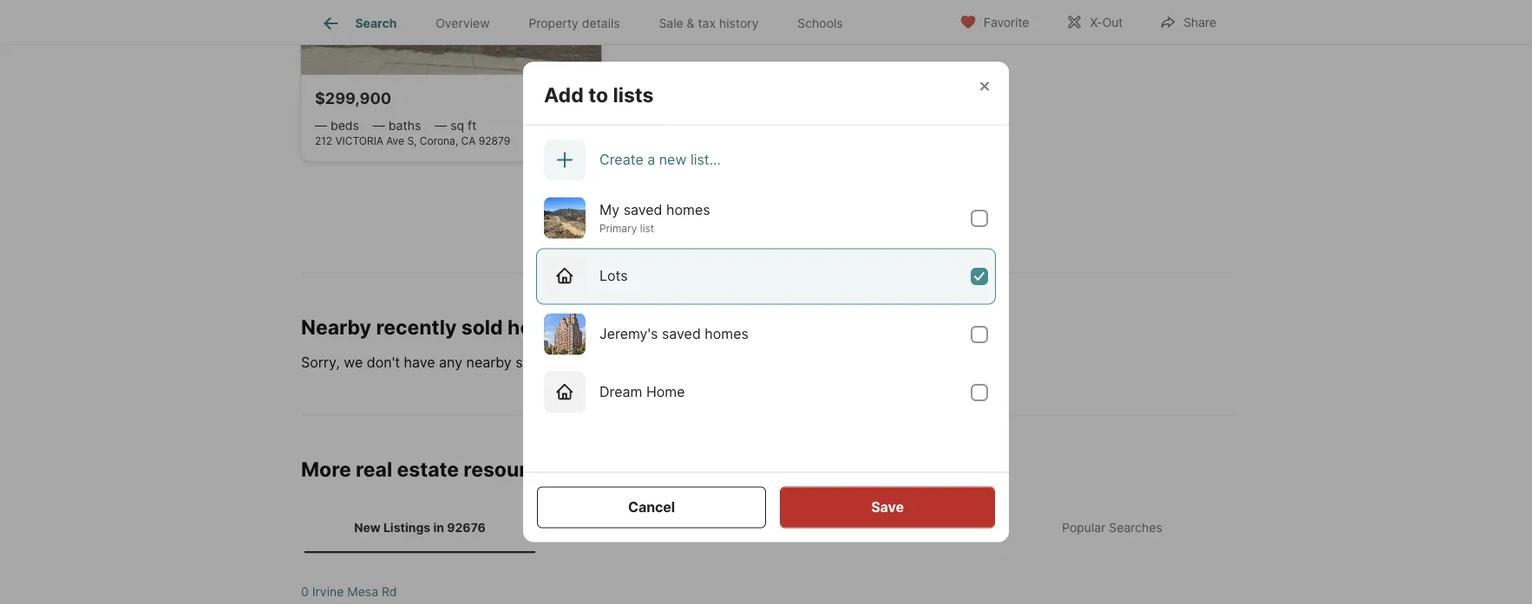Task type: describe. For each thing, give the bounding box(es) containing it.
search
[[355, 16, 397, 31]]

overview tab
[[416, 3, 509, 44]]

home
[[646, 384, 685, 401]]

history
[[719, 16, 759, 31]]

rd
[[382, 585, 397, 599]]

tax
[[698, 16, 716, 31]]

sorry, we don't have any nearby similar homes to display.
[[301, 355, 676, 371]]

jeremy's
[[600, 326, 658, 343]]

homes for my saved homes primary list
[[666, 202, 710, 219]]

favorite button
[[945, 4, 1044, 39]]

save
[[871, 499, 904, 516]]

saved for my
[[624, 202, 663, 219]]

victoria
[[335, 135, 383, 147]]

view more homes button
[[636, 189, 896, 231]]

92676
[[447, 521, 486, 536]]

view
[[706, 202, 740, 219]]

share
[[1184, 15, 1217, 30]]

s,
[[407, 135, 417, 147]]

ft
[[468, 118, 477, 133]]

counties
[[879, 521, 930, 536]]

create a new list... button
[[537, 132, 995, 188]]

photo of 250 e 30th st unit 5b, new york, ny 10016 image
[[544, 314, 586, 355]]

dream home
[[600, 384, 685, 401]]

212 victoria ave s, corona, ca 92879
[[315, 135, 510, 147]]

new listings in 92676 tab
[[305, 507, 535, 550]]

photo of 212 victoria ave s, corona, ca 92879 image
[[301, 0, 602, 75]]

popular searches tab
[[997, 507, 1228, 550]]

list...
[[691, 151, 721, 168]]

details
[[582, 16, 620, 31]]

a
[[648, 151, 655, 168]]

sorry,
[[301, 355, 340, 371]]

my saved homes primary list
[[600, 202, 710, 235]]

Lots checkbox
[[971, 268, 988, 285]]

similar
[[516, 355, 558, 371]]

sale & tax history
[[659, 16, 759, 31]]

cancel
[[628, 499, 675, 516]]

add
[[544, 83, 584, 107]]

more real estate resources
[[301, 458, 562, 482]]

add to lists dialog
[[523, 62, 1009, 543]]

add to lists element
[[544, 62, 675, 108]]

92879
[[479, 135, 510, 147]]

sale
[[659, 16, 683, 31]]

cities tab
[[535, 507, 766, 550]]

nearby counties
[[834, 521, 930, 536]]

sq
[[451, 118, 464, 133]]

irvine
[[312, 585, 344, 599]]

tab list containing search
[[301, 0, 876, 44]]

new
[[659, 151, 687, 168]]

— for — beds
[[315, 118, 327, 133]]

to inside dialog
[[588, 83, 608, 107]]

— sq ft
[[435, 118, 477, 133]]

search link
[[321, 13, 397, 34]]

nearby counties tab
[[766, 507, 997, 550]]

homes for view more homes
[[781, 202, 826, 219]]

sold
[[461, 315, 503, 340]]

jeremy's saved homes
[[600, 326, 749, 343]]

schools
[[798, 16, 843, 31]]

— beds
[[315, 118, 359, 133]]

x-out button
[[1051, 4, 1138, 39]]

new listings in 92676
[[354, 521, 486, 536]]

property
[[529, 16, 579, 31]]

0
[[301, 585, 309, 599]]

my
[[600, 202, 620, 219]]

have
[[404, 355, 435, 371]]

saved for jeremy's
[[662, 326, 701, 343]]

recently
[[376, 315, 457, 340]]

lists
[[613, 83, 654, 107]]

schools tab
[[778, 3, 863, 44]]

overview
[[436, 16, 490, 31]]



Task type: vqa. For each thing, say whether or not it's contained in the screenshot.
real
yes



Task type: locate. For each thing, give the bounding box(es) containing it.
0 horizontal spatial to
[[588, 83, 608, 107]]

0 vertical spatial nearby
[[301, 315, 371, 340]]

corona,
[[420, 135, 458, 147]]

to up dream
[[610, 355, 623, 371]]

0 vertical spatial tab list
[[301, 0, 876, 44]]

tab list containing new listings in 92676
[[301, 504, 1231, 553]]

we
[[344, 355, 363, 371]]

don't
[[367, 355, 400, 371]]

beds
[[331, 118, 359, 133]]

cities
[[635, 521, 667, 536]]

0 horizontal spatial —
[[315, 118, 327, 133]]

list box inside the add to lists dialog
[[537, 191, 995, 424]]

— for — sq ft
[[435, 118, 447, 133]]

Jeremy's saved homes checkbox
[[971, 326, 988, 344]]

searches
[[1109, 521, 1163, 536]]

1 vertical spatial saved
[[662, 326, 701, 343]]

212
[[315, 135, 332, 147]]

nearby inside nearby counties tab
[[834, 521, 875, 536]]

1 tab list from the top
[[301, 0, 876, 44]]

list box
[[537, 191, 995, 424]]

dream
[[600, 384, 642, 401]]

ave
[[386, 135, 404, 147]]

nearby up sorry,
[[301, 315, 371, 340]]

nearby for nearby counties
[[834, 521, 875, 536]]

1 — from the left
[[315, 118, 327, 133]]

popular
[[1062, 521, 1106, 536]]

— up 212
[[315, 118, 327, 133]]

list box containing my saved homes
[[537, 191, 995, 424]]

$299,900
[[315, 89, 392, 108]]

out
[[1103, 15, 1123, 30]]

1 horizontal spatial to
[[610, 355, 623, 371]]

listings
[[383, 521, 431, 536]]

1 vertical spatial nearby
[[834, 521, 875, 536]]

property details tab
[[509, 3, 640, 44]]

nearby
[[301, 315, 371, 340], [834, 521, 875, 536]]

1 vertical spatial tab list
[[301, 504, 1231, 553]]

favorite
[[984, 15, 1029, 30]]

save button
[[780, 487, 995, 529]]

estate
[[397, 458, 459, 482]]

0 irvine mesa rd link
[[301, 585, 397, 599]]

tab list
[[301, 0, 876, 44], [301, 504, 1231, 553]]

saved up list
[[624, 202, 663, 219]]

ca
[[461, 135, 476, 147]]

homes
[[781, 202, 826, 219], [666, 202, 710, 219], [508, 315, 574, 340], [705, 326, 749, 343], [562, 355, 606, 371]]

cancel button
[[537, 487, 766, 529]]

1 vertical spatial to
[[610, 355, 623, 371]]

view more homes
[[706, 202, 826, 219]]

x-out
[[1090, 15, 1123, 30]]

more real estate resources heading
[[301, 458, 1231, 504]]

more
[[301, 458, 351, 482]]

new
[[354, 521, 381, 536]]

homes inside button
[[781, 202, 826, 219]]

primary
[[600, 222, 637, 235]]

more
[[743, 202, 778, 219]]

Dream Home checkbox
[[971, 384, 988, 402]]

0 vertical spatial saved
[[624, 202, 663, 219]]

in
[[433, 521, 444, 536]]

lots
[[600, 268, 628, 285]]

display.
[[627, 355, 676, 371]]

— up victoria
[[373, 118, 385, 133]]

nearby recently sold homes
[[301, 315, 574, 340]]

property details
[[529, 16, 620, 31]]

2 tab list from the top
[[301, 504, 1231, 553]]

2 horizontal spatial —
[[435, 118, 447, 133]]

homes for jeremy's saved homes
[[705, 326, 749, 343]]

— for — baths
[[373, 118, 385, 133]]

add to lists
[[544, 83, 654, 107]]

share button
[[1145, 4, 1231, 39]]

3 — from the left
[[435, 118, 447, 133]]

saved
[[624, 202, 663, 219], [662, 326, 701, 343]]

0 vertical spatial to
[[588, 83, 608, 107]]

list
[[640, 222, 654, 235]]

photo of 0 irvine mesa rd, silverado canyon, ca 92676 image
[[544, 197, 586, 239]]

0 irvine mesa rd
[[301, 585, 397, 599]]

baths
[[389, 118, 421, 133]]

create a new list...
[[600, 151, 721, 168]]

homes inside my saved homes primary list
[[666, 202, 710, 219]]

1 horizontal spatial —
[[373, 118, 385, 133]]

create
[[600, 151, 644, 168]]

&
[[687, 16, 695, 31]]

resources
[[464, 458, 562, 482]]

saved inside my saved homes primary list
[[624, 202, 663, 219]]

sale & tax history tab
[[640, 3, 778, 44]]

saved up display.
[[662, 326, 701, 343]]

any
[[439, 355, 463, 371]]

real
[[356, 458, 392, 482]]

2 — from the left
[[373, 118, 385, 133]]

nearby down save
[[834, 521, 875, 536]]

— baths
[[373, 118, 421, 133]]

My saved homes checkbox
[[971, 210, 988, 227]]

—
[[315, 118, 327, 133], [373, 118, 385, 133], [435, 118, 447, 133]]

popular searches
[[1062, 521, 1163, 536]]

x-
[[1090, 15, 1103, 30]]

1 horizontal spatial nearby
[[834, 521, 875, 536]]

to right add
[[588, 83, 608, 107]]

nearby for nearby recently sold homes
[[301, 315, 371, 340]]

— up corona,
[[435, 118, 447, 133]]

mesa
[[347, 585, 378, 599]]

to
[[588, 83, 608, 107], [610, 355, 623, 371]]

0 horizontal spatial nearby
[[301, 315, 371, 340]]

nearby
[[466, 355, 512, 371]]



